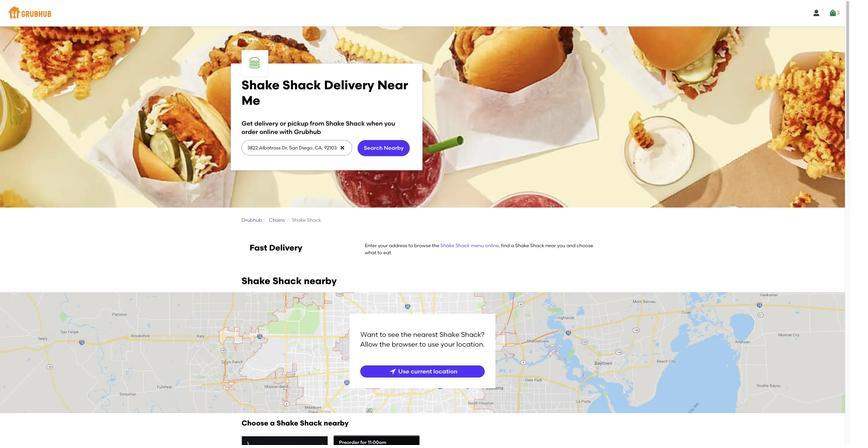 Task type: describe. For each thing, give the bounding box(es) containing it.
svg image inside use current location button
[[389, 368, 397, 376]]

get delivery or pickup from shake shack when you order online with grubhub
[[242, 120, 395, 136]]

1 vertical spatial the
[[401, 331, 412, 339]]

location
[[433, 368, 458, 375]]

search
[[364, 145, 383, 151]]

choose a shake shack nearby
[[242, 419, 349, 428]]

0 vertical spatial nearby
[[304, 276, 337, 287]]

shake inside want to see the nearest shake shack? allow the browser to use your location.
[[440, 331, 460, 339]]

to down nearest
[[420, 341, 426, 349]]

nearest
[[413, 331, 438, 339]]

fast delivery
[[250, 243, 302, 253]]

shake inside get delivery or pickup from shake shack when you order online with grubhub
[[326, 120, 345, 127]]

chains link
[[269, 218, 285, 223]]

fast
[[250, 243, 267, 253]]

delivery
[[254, 120, 278, 127]]

address
[[389, 243, 407, 249]]

get
[[242, 120, 253, 127]]

a inside , find a shake shack near you and choose what to eat.
[[511, 243, 514, 249]]

shake shack menu online link
[[441, 243, 499, 249]]

grubhub inside get delivery or pickup from shake shack when you order online with grubhub
[[294, 128, 321, 136]]

browser
[[392, 341, 418, 349]]

use current location button
[[360, 366, 485, 378]]

menu
[[471, 243, 484, 249]]

shack inside get delivery or pickup from shake shack when you order online with grubhub
[[346, 120, 365, 127]]

from
[[310, 120, 324, 127]]

shake down fast
[[242, 276, 270, 287]]

shack inside shake shack delivery near me
[[283, 78, 321, 93]]

eat.
[[383, 250, 392, 256]]

enter
[[365, 243, 377, 249]]

what
[[365, 250, 376, 256]]

nearby
[[384, 145, 404, 151]]

,
[[499, 243, 500, 249]]

when
[[366, 120, 383, 127]]

2 vertical spatial the
[[380, 341, 390, 349]]

or
[[280, 120, 286, 127]]

allow
[[360, 341, 378, 349]]

shake shack
[[292, 218, 321, 223]]

3 button
[[829, 7, 840, 19]]

want to see the nearest shake shack? allow the browser to use your location.
[[360, 331, 485, 349]]

find
[[501, 243, 510, 249]]

0 vertical spatial your
[[378, 243, 388, 249]]

delivery inside shake shack delivery near me
[[324, 78, 374, 93]]

shake right chains link
[[292, 218, 306, 223]]

to inside , find a shake shack near you and choose what to eat.
[[378, 250, 382, 256]]

shake inside shake shack delivery near me
[[242, 78, 280, 93]]



Task type: locate. For each thing, give the bounding box(es) containing it.
svg image
[[813, 9, 821, 17]]

online down delivery
[[260, 128, 278, 136]]

grubhub
[[294, 128, 321, 136], [242, 218, 262, 223]]

grubhub down 'pickup'
[[294, 128, 321, 136]]

to left the see
[[380, 331, 386, 339]]

a
[[511, 243, 514, 249], [270, 419, 275, 428]]

shake up location.
[[440, 331, 460, 339]]

0 horizontal spatial a
[[270, 419, 275, 428]]

shake right choose
[[277, 419, 298, 428]]

1 horizontal spatial a
[[511, 243, 514, 249]]

0 horizontal spatial your
[[378, 243, 388, 249]]

svg image inside 3 'button'
[[829, 9, 837, 17]]

0 horizontal spatial online
[[260, 128, 278, 136]]

1 vertical spatial a
[[270, 419, 275, 428]]

grubhub left chains link
[[242, 218, 262, 223]]

Search Address search field
[[242, 141, 352, 155]]

the up browser
[[401, 331, 412, 339]]

1 vertical spatial nearby
[[324, 419, 349, 428]]

1 horizontal spatial delivery
[[324, 78, 374, 93]]

choose
[[577, 243, 593, 249]]

with
[[280, 128, 293, 136]]

1 horizontal spatial the
[[401, 331, 412, 339]]

0 vertical spatial you
[[384, 120, 395, 127]]

online left find
[[485, 243, 499, 249]]

to left the "browse"
[[408, 243, 413, 249]]

me
[[242, 93, 260, 108]]

2 vertical spatial svg image
[[389, 368, 397, 376]]

near
[[546, 243, 556, 249]]

the down the see
[[380, 341, 390, 349]]

shack?
[[461, 331, 485, 339]]

you
[[384, 120, 395, 127], [557, 243, 565, 249]]

use
[[428, 341, 439, 349]]

1 vertical spatial online
[[485, 243, 499, 249]]

shake
[[242, 78, 280, 93], [326, 120, 345, 127], [292, 218, 306, 223], [441, 243, 455, 249], [515, 243, 529, 249], [242, 276, 270, 287], [440, 331, 460, 339], [277, 419, 298, 428]]

, find a shake shack near you and choose what to eat.
[[365, 243, 593, 256]]

shake up me
[[242, 78, 280, 93]]

0 horizontal spatial delivery
[[269, 243, 302, 253]]

0 vertical spatial grubhub
[[294, 128, 321, 136]]

1 horizontal spatial you
[[557, 243, 565, 249]]

2 horizontal spatial the
[[432, 243, 439, 249]]

chains
[[269, 218, 285, 223]]

shake shack logo image
[[244, 53, 266, 74], [242, 437, 328, 446], [334, 437, 420, 446]]

1 vertical spatial you
[[557, 243, 565, 249]]

1 horizontal spatial online
[[485, 243, 499, 249]]

shake right the "browse"
[[441, 243, 455, 249]]

1 horizontal spatial your
[[441, 341, 455, 349]]

the
[[432, 243, 439, 249], [401, 331, 412, 339], [380, 341, 390, 349]]

enter your address to browse the shake shack menu online
[[365, 243, 499, 249]]

1 vertical spatial svg image
[[340, 145, 345, 151]]

0 horizontal spatial you
[[384, 120, 395, 127]]

online
[[260, 128, 278, 136], [485, 243, 499, 249]]

2 horizontal spatial svg image
[[829, 9, 837, 17]]

1 vertical spatial delivery
[[269, 243, 302, 253]]

shack inside , find a shake shack near you and choose what to eat.
[[530, 243, 544, 249]]

shack
[[283, 78, 321, 93], [346, 120, 365, 127], [307, 218, 321, 223], [456, 243, 470, 249], [530, 243, 544, 249], [273, 276, 302, 287], [300, 419, 322, 428]]

use
[[398, 368, 409, 375]]

delivery
[[324, 78, 374, 93], [269, 243, 302, 253]]

your inside want to see the nearest shake shack? allow the browser to use your location.
[[441, 341, 455, 349]]

see
[[388, 331, 399, 339]]

svg image left search
[[340, 145, 345, 151]]

order
[[242, 128, 258, 136]]

0 vertical spatial delivery
[[324, 78, 374, 93]]

your up eat.
[[378, 243, 388, 249]]

svg image
[[829, 9, 837, 17], [340, 145, 345, 151], [389, 368, 397, 376]]

grubhub link
[[242, 218, 262, 223]]

svg image left "use" at bottom left
[[389, 368, 397, 376]]

you inside , find a shake shack near you and choose what to eat.
[[557, 243, 565, 249]]

0 horizontal spatial the
[[380, 341, 390, 349]]

to
[[408, 243, 413, 249], [378, 250, 382, 256], [380, 331, 386, 339], [420, 341, 426, 349]]

nearby
[[304, 276, 337, 287], [324, 419, 349, 428]]

browse
[[414, 243, 431, 249]]

shake right from
[[326, 120, 345, 127]]

0 vertical spatial svg image
[[829, 9, 837, 17]]

shake shack delivery near me
[[242, 78, 408, 108]]

shake inside , find a shake shack near you and choose what to eat.
[[515, 243, 529, 249]]

your right use
[[441, 341, 455, 349]]

0 horizontal spatial svg image
[[340, 145, 345, 151]]

0 horizontal spatial grubhub
[[242, 218, 262, 223]]

location.
[[457, 341, 485, 349]]

shake shack nearby
[[242, 276, 337, 287]]

0 vertical spatial a
[[511, 243, 514, 249]]

shake right find
[[515, 243, 529, 249]]

1 horizontal spatial svg image
[[389, 368, 397, 376]]

main navigation navigation
[[0, 0, 845, 26]]

search nearby button
[[358, 140, 410, 156]]

choose
[[242, 419, 268, 428]]

to left eat.
[[378, 250, 382, 256]]

the right the "browse"
[[432, 243, 439, 249]]

your
[[378, 243, 388, 249], [441, 341, 455, 349]]

and
[[567, 243, 576, 249]]

a right choose
[[270, 419, 275, 428]]

1 horizontal spatial grubhub
[[294, 128, 321, 136]]

pickup
[[288, 120, 309, 127]]

a right find
[[511, 243, 514, 249]]

1 vertical spatial grubhub
[[242, 218, 262, 223]]

current
[[411, 368, 432, 375]]

online inside get delivery or pickup from shake shack when you order online with grubhub
[[260, 128, 278, 136]]

svg image right svg image on the right of the page
[[829, 9, 837, 17]]

0 vertical spatial online
[[260, 128, 278, 136]]

near
[[377, 78, 408, 93]]

you inside get delivery or pickup from shake shack when you order online with grubhub
[[384, 120, 395, 127]]

you right "when"
[[384, 120, 395, 127]]

use current location
[[398, 368, 458, 375]]

want
[[361, 331, 378, 339]]

you left and
[[557, 243, 565, 249]]

0 vertical spatial the
[[432, 243, 439, 249]]

3
[[837, 10, 840, 16]]

1 vertical spatial your
[[441, 341, 455, 349]]

search nearby
[[364, 145, 404, 151]]



Task type: vqa. For each thing, say whether or not it's contained in the screenshot.
&
no



